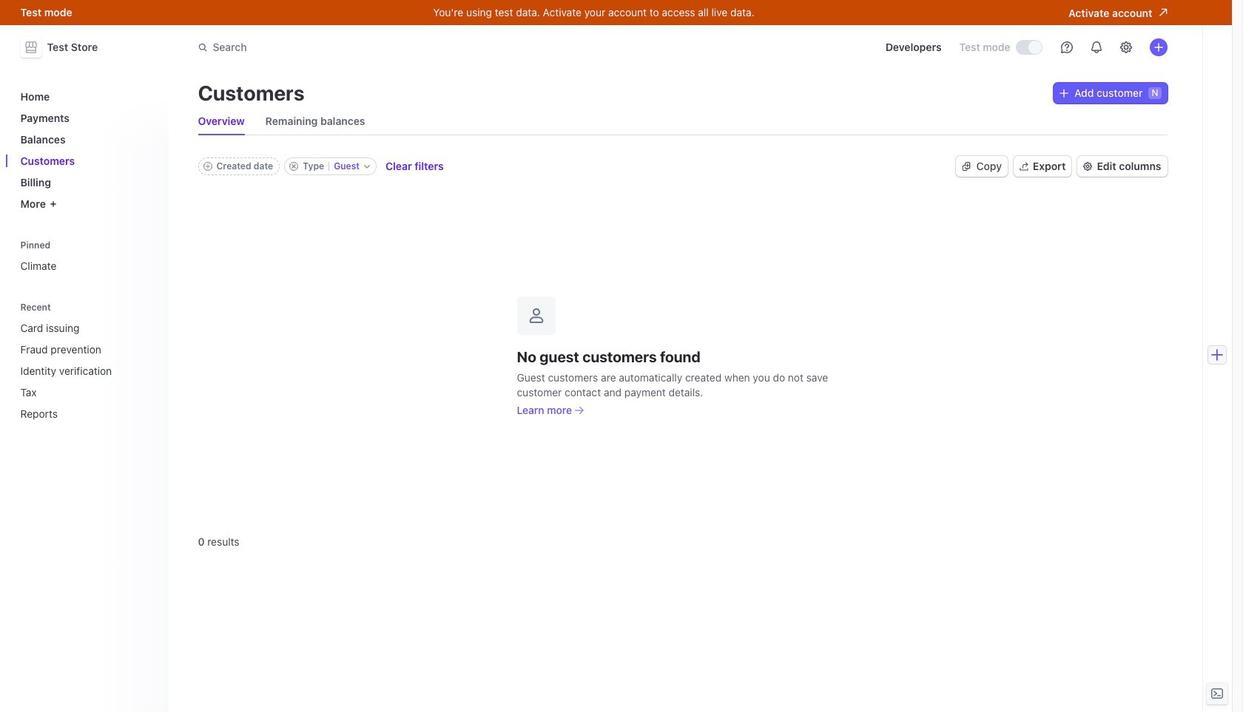 Task type: describe. For each thing, give the bounding box(es) containing it.
settings image
[[1120, 41, 1132, 53]]

edit pins image
[[145, 241, 154, 250]]

clear history image
[[145, 303, 154, 312]]

1 recent element from the top
[[14, 297, 160, 426]]

remove type image
[[290, 162, 298, 171]]

add created date image
[[203, 162, 212, 171]]

core navigation links element
[[14, 84, 160, 216]]

notifications image
[[1091, 41, 1103, 53]]



Task type: locate. For each thing, give the bounding box(es) containing it.
tab list
[[198, 108, 1168, 135]]

edit type image
[[364, 164, 370, 170]]

help image
[[1061, 41, 1073, 53]]

2 recent element from the top
[[14, 316, 160, 426]]

recent element
[[14, 297, 160, 426], [14, 316, 160, 426]]

svg image
[[962, 162, 971, 171]]

toolbar
[[198, 158, 444, 175]]

Search text field
[[189, 34, 607, 61]]

Test mode checkbox
[[1017, 41, 1042, 54]]

pinned element
[[14, 235, 160, 278]]

None search field
[[189, 34, 607, 61]]

svg image
[[1060, 89, 1069, 98]]



